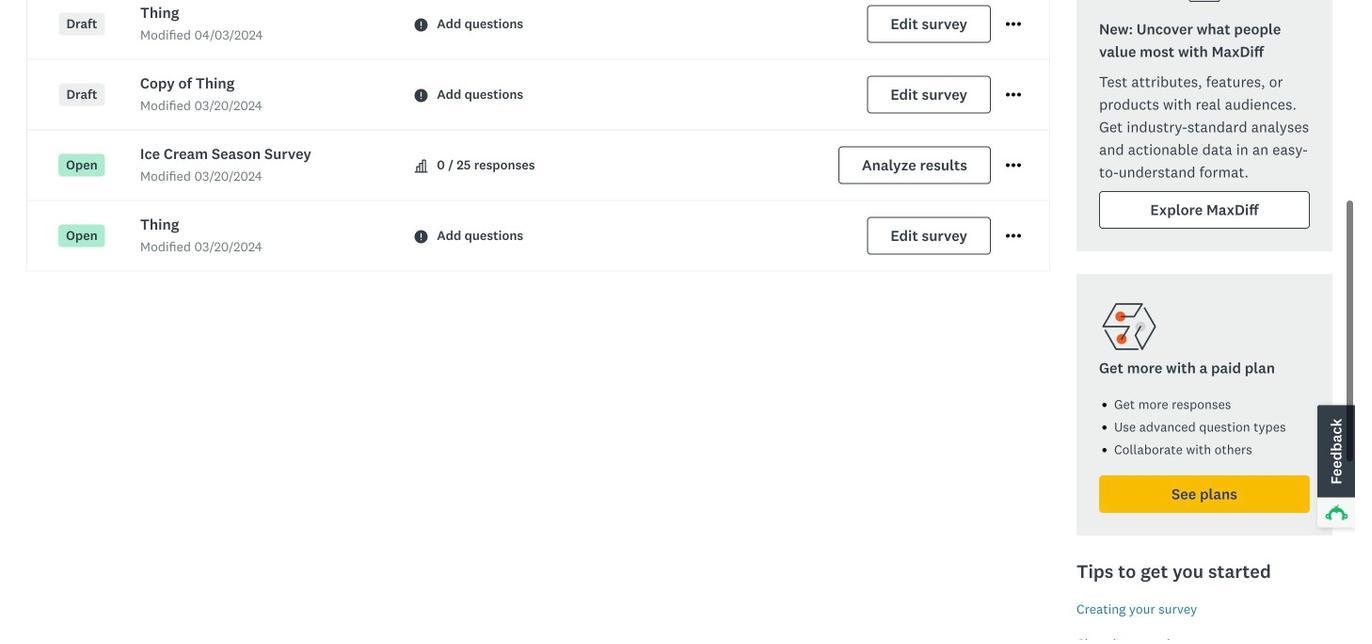 Task type: describe. For each thing, give the bounding box(es) containing it.
3 open menu image from the top
[[1006, 164, 1021, 167]]

response based pricing icon image
[[1099, 296, 1160, 357]]

2 open menu image from the top
[[1006, 93, 1021, 97]]

4 open menu image from the top
[[1006, 228, 1021, 244]]

1 open menu image from the top
[[1006, 17, 1021, 32]]

warning image for first open menu image from the top
[[414, 18, 428, 32]]

5 open menu image from the top
[[1006, 234, 1021, 238]]

warning image for first open menu image from the bottom
[[414, 230, 428, 243]]



Task type: locate. For each thing, give the bounding box(es) containing it.
response count image
[[414, 160, 428, 173], [414, 160, 428, 173]]

1 warning image from the top
[[414, 18, 428, 32]]

0 vertical spatial open menu image
[[1006, 17, 1021, 32]]

1 open menu image from the top
[[1006, 22, 1021, 26]]

2 vertical spatial warning image
[[414, 230, 428, 243]]

2 vertical spatial open menu image
[[1006, 158, 1021, 173]]

warning image
[[414, 18, 428, 32], [414, 89, 428, 102], [414, 230, 428, 243]]

2 warning image from the top
[[414, 89, 428, 102]]

1 vertical spatial warning image
[[414, 89, 428, 102]]

open menu image
[[1006, 17, 1021, 32], [1006, 93, 1021, 97], [1006, 158, 1021, 173]]

1 vertical spatial open menu image
[[1006, 93, 1021, 97]]

3 open menu image from the top
[[1006, 158, 1021, 173]]

max diff icon image
[[1182, 0, 1227, 7]]

3 warning image from the top
[[414, 230, 428, 243]]

2 open menu image from the top
[[1006, 87, 1021, 102]]

0 vertical spatial warning image
[[414, 18, 428, 32]]

open menu image
[[1006, 22, 1021, 26], [1006, 87, 1021, 102], [1006, 164, 1021, 167], [1006, 228, 1021, 244], [1006, 234, 1021, 238]]

warning image for 2nd open menu icon from the bottom of the page
[[414, 89, 428, 102]]



Task type: vqa. For each thing, say whether or not it's contained in the screenshot.
4th Open menu icon from the bottom of the page
yes



